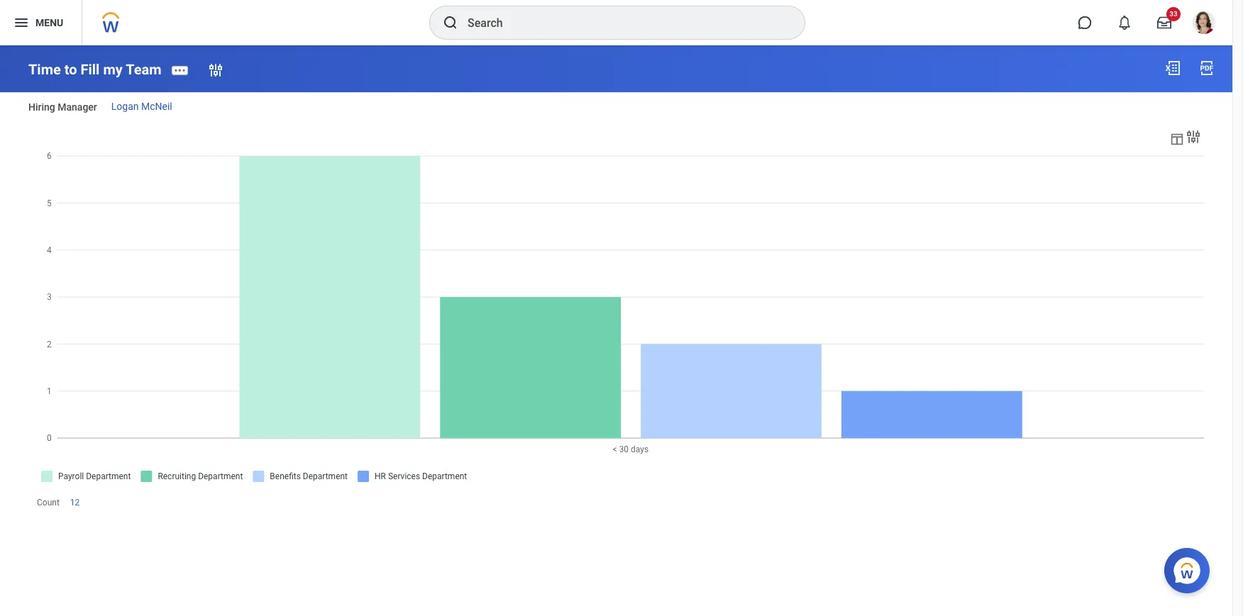 Task type: describe. For each thing, give the bounding box(es) containing it.
view printable version (pdf) image
[[1199, 60, 1216, 77]]

Search Workday  search field
[[468, 7, 776, 38]]

team
[[126, 61, 161, 78]]

justify image
[[13, 14, 30, 31]]

logan mcneil
[[111, 101, 172, 112]]

search image
[[442, 14, 459, 31]]

12 button
[[70, 497, 82, 509]]

configure and view chart data image down view printable version (pdf) image
[[1185, 128, 1202, 145]]

to
[[64, 61, 77, 78]]

logan mcneil link
[[111, 101, 172, 112]]

time to fill my team link
[[28, 61, 161, 78]]

33 button
[[1149, 7, 1181, 38]]



Task type: vqa. For each thing, say whether or not it's contained in the screenshot.
'Logan McNeil' link
yes



Task type: locate. For each thing, give the bounding box(es) containing it.
time to fill my team main content
[[0, 45, 1233, 539]]

fill
[[81, 61, 100, 78]]

time to fill my team
[[28, 61, 161, 78]]

menu button
[[0, 0, 82, 45]]

count
[[37, 498, 59, 508]]

logan
[[111, 101, 139, 112]]

change selection image
[[208, 62, 225, 79]]

manager
[[58, 102, 97, 113]]

time
[[28, 61, 61, 78]]

hiring
[[28, 102, 55, 113]]

configure and view chart data image
[[1185, 128, 1202, 145], [1170, 131, 1185, 147]]

33
[[1170, 10, 1178, 18]]

12
[[70, 498, 80, 508]]

my
[[103, 61, 123, 78]]

hiring manager
[[28, 102, 97, 113]]

notifications large image
[[1118, 16, 1132, 30]]

configure and view chart data image down export to excel image on the top right of the page
[[1170, 131, 1185, 147]]

menu
[[35, 17, 63, 28]]

profile logan mcneil image
[[1193, 11, 1216, 37]]

export to excel image
[[1165, 60, 1182, 77]]

mcneil
[[141, 101, 172, 112]]

inbox large image
[[1158, 16, 1172, 30]]



